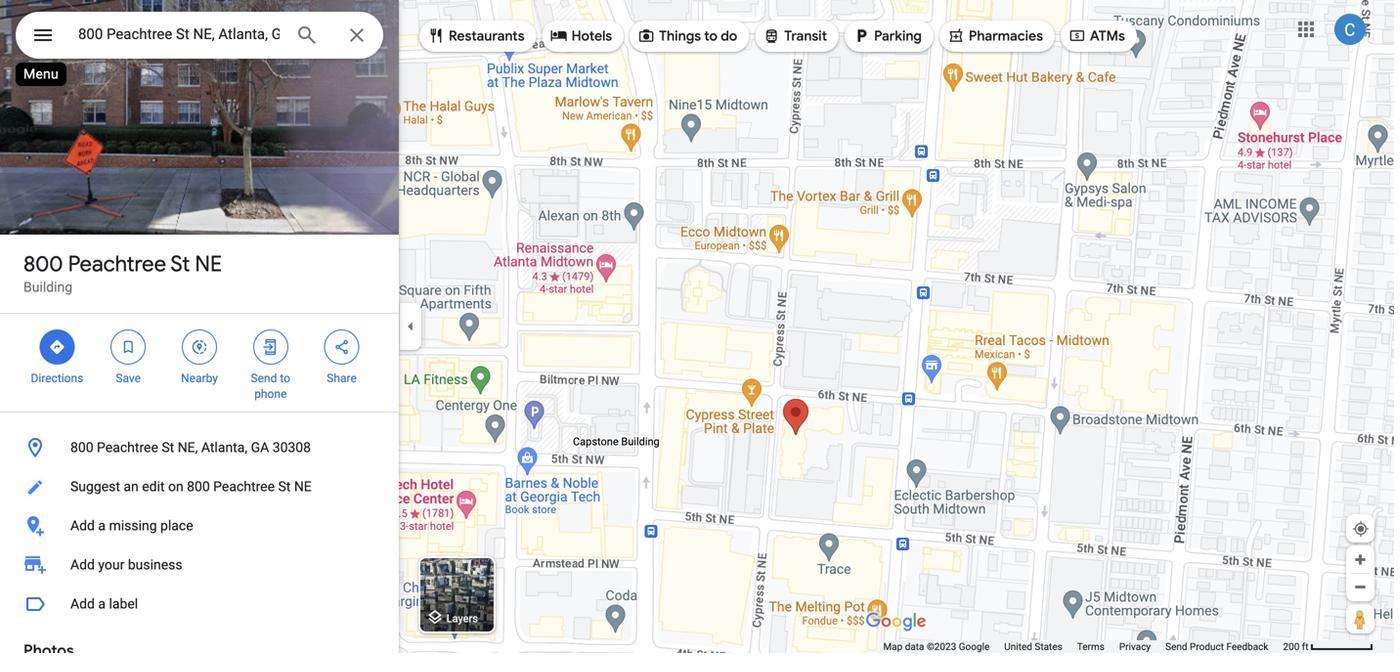 Task type: locate. For each thing, give the bounding box(es) containing it.
things
[[659, 27, 701, 45]]

terms
[[1077, 641, 1105, 653]]

30308
[[273, 440, 311, 456]]

800 peachtree st ne, atlanta, ga 30308
[[70, 440, 311, 456]]

peachtree up building
[[68, 250, 166, 278]]

zoom in image
[[1353, 552, 1368, 567]]

building
[[23, 279, 72, 295]]

200 ft
[[1283, 641, 1309, 653]]

to up phone
[[280, 372, 290, 385]]

1 vertical spatial peachtree
[[97, 440, 158, 456]]

footer containing map data ©2023 google
[[883, 640, 1283, 653]]

0 vertical spatial ne
[[195, 250, 222, 278]]

send inside send to phone
[[251, 372, 277, 385]]

restaurants
[[449, 27, 525, 45]]

data
[[905, 641, 925, 653]]

800 up suggest
[[70, 440, 93, 456]]


[[550, 25, 568, 46]]

map data ©2023 google
[[883, 641, 990, 653]]

google account: cat marinescu  
(ecaterina.marinescu@adept.ai) image
[[1335, 14, 1366, 45]]


[[1069, 25, 1086, 46]]

footer
[[883, 640, 1283, 653]]

800
[[23, 250, 63, 278], [70, 440, 93, 456], [187, 479, 210, 495]]


[[333, 336, 351, 358]]

footer inside google maps element
[[883, 640, 1283, 653]]


[[262, 336, 279, 358]]

1 vertical spatial add
[[70, 557, 95, 573]]

peachtree up an
[[97, 440, 158, 456]]

0 vertical spatial add
[[70, 518, 95, 534]]

1 add from the top
[[70, 518, 95, 534]]

ne,
[[178, 440, 198, 456]]

add
[[70, 518, 95, 534], [70, 557, 95, 573], [70, 596, 95, 612]]

send product feedback button
[[1166, 640, 1269, 653]]

800 for ne
[[23, 250, 63, 278]]

2 vertical spatial peachtree
[[213, 479, 275, 495]]

1 vertical spatial send
[[1166, 641, 1188, 653]]


[[119, 336, 137, 358]]

0 vertical spatial send
[[251, 372, 277, 385]]

add a missing place button
[[0, 507, 399, 546]]

1 vertical spatial a
[[98, 596, 106, 612]]

 atms
[[1069, 25, 1125, 46]]

on
[[168, 479, 184, 495]]


[[763, 25, 781, 46]]

0 horizontal spatial to
[[280, 372, 290, 385]]

add left your
[[70, 557, 95, 573]]

add a label button
[[0, 585, 399, 624]]

a left missing
[[98, 518, 106, 534]]

atlanta,
[[201, 440, 248, 456]]

save
[[116, 372, 141, 385]]

1 horizontal spatial ne
[[294, 479, 312, 495]]

1 a from the top
[[98, 518, 106, 534]]

to inside ' things to do'
[[704, 27, 718, 45]]

peachtree
[[68, 250, 166, 278], [97, 440, 158, 456], [213, 479, 275, 495]]

800 inside 800 peachtree st ne building
[[23, 250, 63, 278]]

a left 'label'
[[98, 596, 106, 612]]

add down suggest
[[70, 518, 95, 534]]

800 right on
[[187, 479, 210, 495]]


[[853, 25, 870, 46]]

0 vertical spatial a
[[98, 518, 106, 534]]

add your business
[[70, 557, 182, 573]]

800 up building
[[23, 250, 63, 278]]

ne
[[195, 250, 222, 278], [294, 479, 312, 495]]

peachtree for ne
[[68, 250, 166, 278]]

1 horizontal spatial 800
[[70, 440, 93, 456]]

0 horizontal spatial 800
[[23, 250, 63, 278]]

1 horizontal spatial send
[[1166, 641, 1188, 653]]

send inside button
[[1166, 641, 1188, 653]]

ne down 30308
[[294, 479, 312, 495]]

0 vertical spatial 800
[[23, 250, 63, 278]]

2 add from the top
[[70, 557, 95, 573]]

None field
[[78, 22, 280, 46]]

 things to do
[[638, 25, 738, 46]]

united states button
[[1005, 640, 1063, 653]]

add inside add a missing place button
[[70, 518, 95, 534]]

your
[[98, 557, 125, 573]]

zoom out image
[[1353, 580, 1368, 595]]

do
[[721, 27, 738, 45]]

to inside send to phone
[[280, 372, 290, 385]]

 hotels
[[550, 25, 612, 46]]

2 vertical spatial add
[[70, 596, 95, 612]]

privacy
[[1119, 641, 1151, 653]]

st inside 800 peachtree st ne building
[[171, 250, 190, 278]]

a
[[98, 518, 106, 534], [98, 596, 106, 612]]

0 horizontal spatial send
[[251, 372, 277, 385]]

business
[[128, 557, 182, 573]]

atms
[[1090, 27, 1125, 45]]

0 vertical spatial st
[[171, 250, 190, 278]]

1 vertical spatial st
[[162, 440, 174, 456]]

show street view coverage image
[[1346, 604, 1375, 634]]

send left product
[[1166, 641, 1188, 653]]

2 horizontal spatial 800
[[187, 479, 210, 495]]

terms button
[[1077, 640, 1105, 653]]

0 vertical spatial peachtree
[[68, 250, 166, 278]]


[[48, 336, 66, 358]]

add left 'label'
[[70, 596, 95, 612]]

1 horizontal spatial to
[[704, 27, 718, 45]]

send up phone
[[251, 372, 277, 385]]

phone
[[254, 387, 287, 401]]

add inside the add your business link
[[70, 557, 95, 573]]

1 vertical spatial to
[[280, 372, 290, 385]]

1 vertical spatial 800
[[70, 440, 93, 456]]

product
[[1190, 641, 1224, 653]]

directions
[[31, 372, 83, 385]]

to
[[704, 27, 718, 45], [280, 372, 290, 385]]

2 a from the top
[[98, 596, 106, 612]]

0 horizontal spatial ne
[[195, 250, 222, 278]]

st
[[171, 250, 190, 278], [162, 440, 174, 456], [278, 479, 291, 495]]

 transit
[[763, 25, 827, 46]]

peachtree down ga at bottom left
[[213, 479, 275, 495]]

suggest an edit on 800 peachtree st ne
[[70, 479, 312, 495]]

to left do
[[704, 27, 718, 45]]

add inside add a label button
[[70, 596, 95, 612]]

add a label
[[70, 596, 138, 612]]

missing
[[109, 518, 157, 534]]

parking
[[874, 27, 922, 45]]

0 vertical spatial to
[[704, 27, 718, 45]]


[[947, 25, 965, 46]]


[[31, 21, 55, 49]]

 parking
[[853, 25, 922, 46]]


[[191, 336, 208, 358]]

1 vertical spatial ne
[[294, 479, 312, 495]]

add your business link
[[0, 546, 399, 585]]

ne up 
[[195, 250, 222, 278]]

peachtree inside 800 peachtree st ne building
[[68, 250, 166, 278]]

send
[[251, 372, 277, 385], [1166, 641, 1188, 653]]

3 add from the top
[[70, 596, 95, 612]]



Task type: describe. For each thing, give the bounding box(es) containing it.
suggest
[[70, 479, 120, 495]]

 pharmacies
[[947, 25, 1043, 46]]

states
[[1035, 641, 1063, 653]]

privacy button
[[1119, 640, 1151, 653]]

nearby
[[181, 372, 218, 385]]

ga
[[251, 440, 269, 456]]

send to phone
[[251, 372, 290, 401]]

a for missing
[[98, 518, 106, 534]]

800 for ne,
[[70, 440, 93, 456]]

800 peachtree st ne main content
[[0, 0, 399, 653]]

google maps element
[[0, 0, 1394, 653]]

2 vertical spatial st
[[278, 479, 291, 495]]

transit
[[785, 27, 827, 45]]

send for send to phone
[[251, 372, 277, 385]]

feedback
[[1227, 641, 1269, 653]]

 search field
[[16, 12, 383, 63]]

peachtree for ne,
[[97, 440, 158, 456]]

edit
[[142, 479, 165, 495]]

ne inside 800 peachtree st ne building
[[195, 250, 222, 278]]

©2023
[[927, 641, 957, 653]]

label
[[109, 596, 138, 612]]

send product feedback
[[1166, 641, 1269, 653]]

add for add your business
[[70, 557, 95, 573]]

st for ne,
[[162, 440, 174, 456]]

place
[[160, 518, 193, 534]]

ne inside button
[[294, 479, 312, 495]]


[[638, 25, 655, 46]]

800 peachtree st ne building
[[23, 250, 222, 295]]

actions for 800 peachtree st ne region
[[0, 314, 399, 412]]


[[427, 25, 445, 46]]

800 Peachtree St NE, Atlanta, GA 30308 field
[[16, 12, 383, 59]]

send for send product feedback
[[1166, 641, 1188, 653]]

add for add a label
[[70, 596, 95, 612]]

ft
[[1302, 641, 1309, 653]]

united
[[1005, 641, 1033, 653]]

show your location image
[[1352, 520, 1370, 538]]

st for ne
[[171, 250, 190, 278]]

collapse side panel image
[[400, 316, 421, 337]]

2 vertical spatial 800
[[187, 479, 210, 495]]

none field inside 800 peachtree st ne, atlanta, ga 30308 field
[[78, 22, 280, 46]]

map
[[883, 641, 903, 653]]

pharmacies
[[969, 27, 1043, 45]]

add for add a missing place
[[70, 518, 95, 534]]

an
[[124, 479, 139, 495]]

hotels
[[572, 27, 612, 45]]

share
[[327, 372, 357, 385]]

200
[[1283, 641, 1300, 653]]

add a missing place
[[70, 518, 193, 534]]

a for label
[[98, 596, 106, 612]]

google
[[959, 641, 990, 653]]

united states
[[1005, 641, 1063, 653]]

 restaurants
[[427, 25, 525, 46]]

 button
[[16, 12, 70, 63]]

800 peachtree st ne, atlanta, ga 30308 button
[[0, 428, 399, 467]]

layers
[[447, 612, 478, 625]]

200 ft button
[[1283, 641, 1374, 653]]

suggest an edit on 800 peachtree st ne button
[[0, 467, 399, 507]]



Task type: vqa. For each thing, say whether or not it's contained in the screenshot.
Footer within the GOOGLE MAPS element
yes



